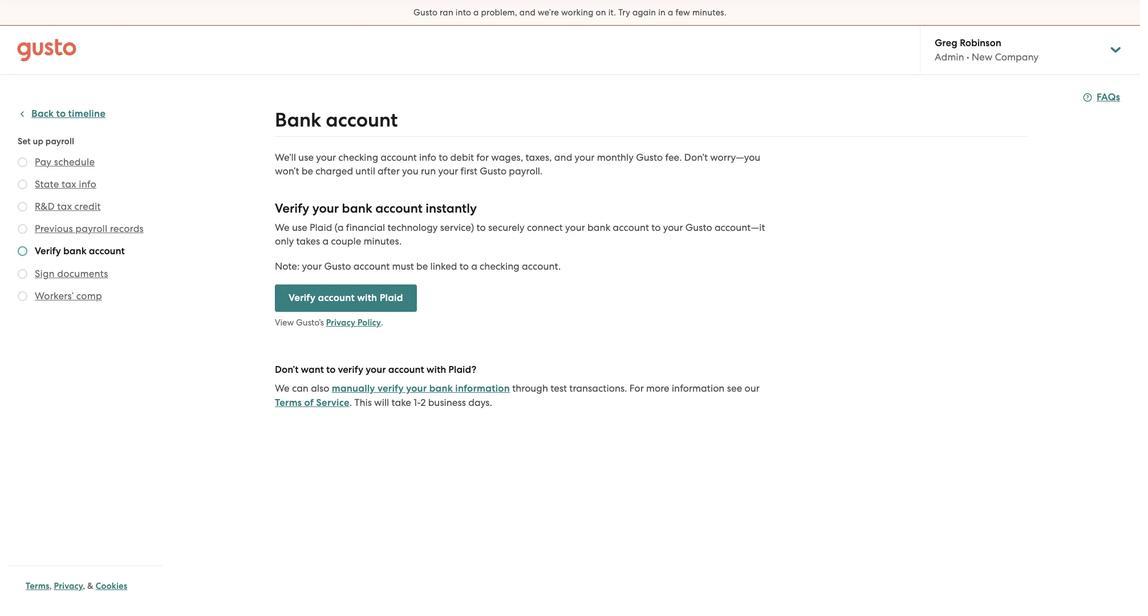 Task type: describe. For each thing, give the bounding box(es) containing it.
home image
[[17, 39, 76, 61]]

sign documents
[[35, 268, 108, 280]]

into
[[456, 7, 471, 18]]

plaid?
[[449, 364, 477, 376]]

our
[[745, 383, 760, 394]]

check image for sign
[[18, 269, 27, 279]]

cookies button
[[96, 580, 127, 593]]

through
[[512, 383, 548, 394]]

greg robinson admin • new company
[[935, 37, 1039, 63]]

previous payroll records
[[35, 223, 144, 235]]

0 horizontal spatial terms
[[26, 581, 49, 592]]

will
[[374, 397, 389, 409]]

r&d tax credit button
[[35, 200, 101, 213]]

state tax info
[[35, 179, 96, 190]]

service)
[[440, 222, 474, 233]]

it.
[[609, 7, 616, 18]]

gusto left ran
[[414, 7, 438, 18]]

check image for pay
[[18, 157, 27, 167]]

take
[[392, 397, 411, 409]]

we inside we can also manually verify your bank information through test transactions. for more information see our terms of service . this will take 1-2 business days.
[[275, 383, 290, 394]]

gusto left fee.
[[636, 152, 663, 163]]

we're
[[538, 7, 559, 18]]

technology
[[388, 222, 438, 233]]

verify bank account list
[[18, 155, 158, 305]]

ran
[[440, 7, 454, 18]]

faqs button
[[1084, 91, 1121, 104]]

a right the linked
[[471, 261, 478, 272]]

don't want to verify your account with plaid?
[[275, 364, 477, 376]]

bank up financial at the left top
[[342, 201, 373, 216]]

view
[[275, 318, 294, 328]]

try
[[619, 7, 631, 18]]

check image for previous
[[18, 224, 27, 234]]

previous payroll records button
[[35, 222, 144, 236]]

manually verify your bank information button
[[332, 382, 510, 396]]

terms of service link
[[275, 397, 350, 409]]

sign documents button
[[35, 267, 108, 281]]

workers' comp
[[35, 290, 102, 302]]

account—it
[[715, 222, 765, 233]]

greg
[[935, 37, 958, 49]]

info inside we'll use your checking account info to debit for wages, taxes, and your monthly gusto fee. don't worry—you won't be charged until after you run your first gusto payroll.
[[419, 152, 437, 163]]

with inside button
[[357, 292, 377, 304]]

note:
[[275, 261, 300, 272]]

account inside list
[[89, 245, 125, 257]]

back
[[31, 108, 54, 120]]

and inside we'll use your checking account info to debit for wages, taxes, and your monthly gusto fee. don't worry—you won't be charged until after you run your first gusto payroll.
[[555, 152, 572, 163]]

check image for state
[[18, 180, 27, 189]]

privacy policy link
[[326, 318, 381, 328]]

see
[[727, 383, 742, 394]]

your inside we can also manually verify your bank information through test transactions. for more information see our terms of service . this will take 1-2 business days.
[[406, 383, 427, 395]]

problem,
[[481, 7, 518, 18]]

pay schedule button
[[35, 155, 95, 169]]

check image for workers'
[[18, 292, 27, 301]]

schedule
[[54, 156, 95, 168]]

terms , privacy , & cookies
[[26, 581, 127, 592]]

instantly
[[426, 201, 477, 216]]

view gusto's privacy policy .
[[275, 318, 383, 328]]

back to timeline button
[[18, 107, 106, 121]]

r&d
[[35, 201, 55, 212]]

don't inside we'll use your checking account info to debit for wages, taxes, and your monthly gusto fee. don't worry—you won't be charged until after you run your first gusto payroll.
[[685, 152, 708, 163]]

test
[[551, 383, 567, 394]]

. inside we can also manually verify your bank information through test transactions. for more information see our terms of service . this will take 1-2 business days.
[[350, 397, 352, 409]]

takes
[[296, 236, 320, 247]]

back to timeline
[[31, 108, 106, 120]]

r&d tax credit
[[35, 201, 101, 212]]

on
[[596, 7, 606, 18]]

info inside button
[[79, 179, 96, 190]]

workers'
[[35, 290, 74, 302]]

set up payroll
[[18, 136, 74, 147]]

connect
[[527, 222, 563, 233]]

1 horizontal spatial with
[[427, 364, 446, 376]]

financial
[[346, 222, 385, 233]]

we'll use your checking account info to debit for wages, taxes, and your monthly gusto fee. don't worry—you won't be charged until after you run your first gusto payroll.
[[275, 152, 761, 177]]

more
[[646, 383, 670, 394]]

manually
[[332, 383, 375, 395]]

0 horizontal spatial payroll
[[46, 136, 74, 147]]

use inside we'll use your checking account info to debit for wages, taxes, and your monthly gusto fee. don't worry—you won't be charged until after you run your first gusto payroll.
[[298, 152, 314, 163]]

2 information from the left
[[672, 383, 725, 394]]

1 vertical spatial don't
[[275, 364, 299, 376]]

1 , from the left
[[49, 581, 52, 592]]

state tax info button
[[35, 177, 96, 191]]

plaid inside button
[[380, 292, 403, 304]]

after
[[378, 165, 400, 177]]

verify your bank account instantly we use plaid (a financial technology service) to securely connect your bank account to your gusto account—it only takes a couple minutes.
[[275, 201, 765, 247]]

verify inside we can also manually verify your bank information through test transactions. for more information see our terms of service . this will take 1-2 business days.
[[378, 383, 404, 395]]

can
[[292, 383, 309, 394]]

days.
[[469, 397, 492, 409]]

0 vertical spatial minutes.
[[693, 7, 727, 18]]

documents
[[57, 268, 108, 280]]

charged
[[316, 165, 353, 177]]

service
[[316, 397, 350, 409]]

won't
[[275, 165, 299, 177]]

want
[[301, 364, 324, 376]]

for
[[630, 383, 644, 394]]

this
[[354, 397, 372, 409]]

to inside we'll use your checking account info to debit for wages, taxes, and your monthly gusto fee. don't worry—you won't be charged until after you run your first gusto payroll.
[[439, 152, 448, 163]]

securely
[[488, 222, 525, 233]]

1 horizontal spatial be
[[416, 261, 428, 272]]

credit
[[75, 201, 101, 212]]

bank
[[275, 108, 321, 132]]

sign
[[35, 268, 55, 280]]

admin
[[935, 51, 965, 63]]

of
[[304, 397, 314, 409]]

policy
[[358, 318, 381, 328]]

tax for credit
[[57, 201, 72, 212]]

fee.
[[666, 152, 682, 163]]

0 vertical spatial and
[[520, 7, 536, 18]]

comp
[[76, 290, 102, 302]]

checking inside we'll use your checking account info to debit for wages, taxes, and your monthly gusto fee. don't worry—you won't be charged until after you run your first gusto payroll.
[[339, 152, 378, 163]]

1-
[[414, 397, 421, 409]]

workers' comp button
[[35, 289, 102, 303]]

company
[[995, 51, 1039, 63]]

pay schedule
[[35, 156, 95, 168]]

gusto's
[[296, 318, 324, 328]]

terms link
[[26, 581, 49, 592]]



Task type: vqa. For each thing, say whether or not it's contained in the screenshot.
"Select"
no



Task type: locate. For each thing, give the bounding box(es) containing it.
info up credit
[[79, 179, 96, 190]]

privacy
[[326, 318, 356, 328], [54, 581, 83, 592]]

we inside verify your bank account instantly we use plaid (a financial technology service) to securely connect your bank account to your gusto account—it only takes a couple minutes.
[[275, 222, 290, 233]]

0 vertical spatial use
[[298, 152, 314, 163]]

be right must
[[416, 261, 428, 272]]

privacy for policy
[[326, 318, 356, 328]]

gusto
[[414, 7, 438, 18], [636, 152, 663, 163], [480, 165, 507, 177], [686, 222, 712, 233], [324, 261, 351, 272]]

0 vertical spatial info
[[419, 152, 437, 163]]

minutes. inside verify your bank account instantly we use plaid (a financial technology service) to securely connect your bank account to your gusto account—it only takes a couple minutes.
[[364, 236, 402, 247]]

1 check image from the top
[[18, 157, 27, 167]]

privacy left the &
[[54, 581, 83, 592]]

set
[[18, 136, 31, 147]]

a
[[474, 7, 479, 18], [668, 7, 674, 18], [323, 236, 329, 247], [471, 261, 478, 272]]

again
[[633, 7, 656, 18]]

a right in
[[668, 7, 674, 18]]

we can also manually verify your bank information through test transactions. for more information see our terms of service . this will take 1-2 business days.
[[275, 383, 760, 409]]

verify
[[275, 201, 309, 216], [35, 245, 61, 257], [289, 292, 316, 304]]

check image
[[18, 180, 27, 189], [18, 202, 27, 212], [18, 269, 27, 279]]

,
[[49, 581, 52, 592], [83, 581, 85, 592]]

monthly
[[597, 152, 634, 163]]

verify inside verify your bank account instantly we use plaid (a financial technology service) to securely connect your bank account to your gusto account—it only takes a couple minutes.
[[275, 201, 309, 216]]

0 horizontal spatial be
[[302, 165, 313, 177]]

linked
[[431, 261, 457, 272]]

first
[[461, 165, 478, 177]]

gusto inside verify your bank account instantly we use plaid (a financial technology service) to securely connect your bank account to your gusto account—it only takes a couple minutes.
[[686, 222, 712, 233]]

0 vertical spatial .
[[381, 318, 383, 328]]

check image
[[18, 157, 27, 167], [18, 224, 27, 234], [18, 246, 27, 256], [18, 292, 27, 301]]

2 vertical spatial verify
[[289, 292, 316, 304]]

0 vertical spatial plaid
[[310, 222, 332, 233]]

terms left privacy link
[[26, 581, 49, 592]]

verify for account
[[289, 292, 316, 304]]

0 horizontal spatial .
[[350, 397, 352, 409]]

2 , from the left
[[83, 581, 85, 592]]

, left privacy link
[[49, 581, 52, 592]]

1 horizontal spatial information
[[672, 383, 725, 394]]

bank inside we can also manually verify your bank information through test transactions. for more information see our terms of service . this will take 1-2 business days.
[[429, 383, 453, 395]]

check image left sign
[[18, 269, 27, 279]]

minutes.
[[693, 7, 727, 18], [364, 236, 402, 247]]

verify up will
[[378, 383, 404, 395]]

new
[[972, 51, 993, 63]]

0 horizontal spatial with
[[357, 292, 377, 304]]

only
[[275, 236, 294, 247]]

1 horizontal spatial terms
[[275, 397, 302, 409]]

couple
[[331, 236, 361, 247]]

wages,
[[491, 152, 523, 163]]

don't right fee.
[[685, 152, 708, 163]]

verify
[[338, 364, 364, 376], [378, 383, 404, 395]]

verify inside list
[[35, 245, 61, 257]]

verify inside button
[[289, 292, 316, 304]]

plaid inside verify your bank account instantly we use plaid (a financial technology service) to securely connect your bank account to your gusto account—it only takes a couple minutes.
[[310, 222, 332, 233]]

2 vertical spatial check image
[[18, 269, 27, 279]]

0 horizontal spatial information
[[456, 383, 510, 395]]

. left "this"
[[350, 397, 352, 409]]

1 horizontal spatial ,
[[83, 581, 85, 592]]

4 check image from the top
[[18, 292, 27, 301]]

verify for bank
[[35, 245, 61, 257]]

plaid left '(a'
[[310, 222, 332, 233]]

business
[[428, 397, 466, 409]]

and right taxes,
[[555, 152, 572, 163]]

check image left the state
[[18, 180, 27, 189]]

0 vertical spatial tax
[[62, 179, 76, 190]]

terms down "can"
[[275, 397, 302, 409]]

0 vertical spatial we
[[275, 222, 290, 233]]

1 vertical spatial check image
[[18, 202, 27, 212]]

•
[[967, 51, 970, 63]]

checking down securely
[[480, 261, 520, 272]]

a right takes
[[323, 236, 329, 247]]

verify for your
[[275, 201, 309, 216]]

to
[[56, 108, 66, 120], [439, 152, 448, 163], [477, 222, 486, 233], [652, 222, 661, 233], [460, 261, 469, 272], [326, 364, 336, 376]]

1 horizontal spatial minutes.
[[693, 7, 727, 18]]

minutes. right few
[[693, 7, 727, 18]]

records
[[110, 223, 144, 235]]

0 vertical spatial verify
[[338, 364, 364, 376]]

(a
[[335, 222, 344, 233]]

verify account with plaid
[[289, 292, 403, 304]]

few
[[676, 7, 690, 18]]

use right we'll
[[298, 152, 314, 163]]

1 horizontal spatial plaid
[[380, 292, 403, 304]]

1 vertical spatial we
[[275, 383, 290, 394]]

information up days.
[[456, 383, 510, 395]]

3 check image from the top
[[18, 269, 27, 279]]

1 check image from the top
[[18, 180, 27, 189]]

be right won't
[[302, 165, 313, 177]]

1 vertical spatial privacy
[[54, 581, 83, 592]]

for
[[477, 152, 489, 163]]

payroll down credit
[[75, 223, 107, 235]]

bank
[[342, 201, 373, 216], [588, 222, 611, 233], [63, 245, 87, 257], [429, 383, 453, 395]]

we up only
[[275, 222, 290, 233]]

we left "can"
[[275, 383, 290, 394]]

check image left r&d
[[18, 202, 27, 212]]

robinson
[[960, 37, 1002, 49]]

0 vertical spatial verify
[[275, 201, 309, 216]]

minutes. down financial at the left top
[[364, 236, 402, 247]]

account.
[[522, 261, 561, 272]]

info up the run
[[419, 152, 437, 163]]

privacy for ,
[[54, 581, 83, 592]]

2 we from the top
[[275, 383, 290, 394]]

1 horizontal spatial payroll
[[75, 223, 107, 235]]

terms inside we can also manually verify your bank information through test transactions. for more information see our terms of service . this will take 1-2 business days.
[[275, 397, 302, 409]]

1 vertical spatial info
[[79, 179, 96, 190]]

run
[[421, 165, 436, 177]]

0 vertical spatial be
[[302, 165, 313, 177]]

. down the verify account with plaid button
[[381, 318, 383, 328]]

verify up only
[[275, 201, 309, 216]]

tax right the state
[[62, 179, 76, 190]]

0 horizontal spatial ,
[[49, 581, 52, 592]]

bank up business
[[429, 383, 453, 395]]

1 horizontal spatial info
[[419, 152, 437, 163]]

worry—you
[[710, 152, 761, 163]]

1 horizontal spatial .
[[381, 318, 383, 328]]

terms
[[275, 397, 302, 409], [26, 581, 49, 592]]

you
[[402, 165, 419, 177]]

we'll
[[275, 152, 296, 163]]

don't
[[685, 152, 708, 163], [275, 364, 299, 376]]

to inside button
[[56, 108, 66, 120]]

0 horizontal spatial info
[[79, 179, 96, 190]]

must
[[392, 261, 414, 272]]

0 horizontal spatial plaid
[[310, 222, 332, 233]]

bank inside list
[[63, 245, 87, 257]]

1 vertical spatial and
[[555, 152, 572, 163]]

1 we from the top
[[275, 222, 290, 233]]

0 vertical spatial terms
[[275, 397, 302, 409]]

0 vertical spatial with
[[357, 292, 377, 304]]

gusto down couple
[[324, 261, 351, 272]]

0 vertical spatial checking
[[339, 152, 378, 163]]

be inside we'll use your checking account info to debit for wages, taxes, and your monthly gusto fee. don't worry—you won't be charged until after you run your first gusto payroll.
[[302, 165, 313, 177]]

gusto ran into a problem, and we're working on it. try again in a few minutes.
[[414, 7, 727, 18]]

0 horizontal spatial checking
[[339, 152, 378, 163]]

bank right connect
[[588, 222, 611, 233]]

faqs
[[1097, 91, 1121, 103]]

0 horizontal spatial and
[[520, 7, 536, 18]]

1 vertical spatial verify
[[35, 245, 61, 257]]

check image for r&d
[[18, 202, 27, 212]]

verify up sign
[[35, 245, 61, 257]]

pay
[[35, 156, 52, 168]]

0 vertical spatial privacy
[[326, 318, 356, 328]]

1 vertical spatial terms
[[26, 581, 49, 592]]

up
[[33, 136, 43, 147]]

with up manually verify your bank information button
[[427, 364, 446, 376]]

until
[[356, 165, 375, 177]]

1 vertical spatial be
[[416, 261, 428, 272]]

working
[[561, 7, 594, 18]]

note: your gusto account must be linked to a checking account.
[[275, 261, 561, 272]]

payroll.
[[509, 165, 543, 177]]

use up takes
[[292, 222, 307, 233]]

&
[[87, 581, 94, 592]]

1 vertical spatial checking
[[480, 261, 520, 272]]

1 vertical spatial .
[[350, 397, 352, 409]]

a right 'into'
[[474, 7, 479, 18]]

2
[[421, 397, 426, 409]]

0 horizontal spatial don't
[[275, 364, 299, 376]]

0 vertical spatial don't
[[685, 152, 708, 163]]

1 vertical spatial tax
[[57, 201, 72, 212]]

account inside we'll use your checking account info to debit for wages, taxes, and your monthly gusto fee. don't worry—you won't be charged until after you run your first gusto payroll.
[[381, 152, 417, 163]]

be
[[302, 165, 313, 177], [416, 261, 428, 272]]

, left the &
[[83, 581, 85, 592]]

in
[[659, 7, 666, 18]]

0 horizontal spatial minutes.
[[364, 236, 402, 247]]

checking up until
[[339, 152, 378, 163]]

transactions.
[[570, 383, 627, 394]]

plaid
[[310, 222, 332, 233], [380, 292, 403, 304]]

don't up "can"
[[275, 364, 299, 376]]

payroll up pay schedule button
[[46, 136, 74, 147]]

use inside verify your bank account instantly we use plaid (a financial technology service) to securely connect your bank account to your gusto account—it only takes a couple minutes.
[[292, 222, 307, 233]]

1 vertical spatial verify
[[378, 383, 404, 395]]

privacy down the verify account with plaid button
[[326, 318, 356, 328]]

1 vertical spatial with
[[427, 364, 446, 376]]

1 horizontal spatial privacy
[[326, 318, 356, 328]]

1 horizontal spatial and
[[555, 152, 572, 163]]

1 horizontal spatial verify
[[378, 383, 404, 395]]

0 horizontal spatial privacy
[[54, 581, 83, 592]]

2 check image from the top
[[18, 224, 27, 234]]

information left "see"
[[672, 383, 725, 394]]

1 vertical spatial payroll
[[75, 223, 107, 235]]

0 vertical spatial check image
[[18, 180, 27, 189]]

1 vertical spatial minutes.
[[364, 236, 402, 247]]

with up policy
[[357, 292, 377, 304]]

tax right r&d
[[57, 201, 72, 212]]

1 information from the left
[[456, 383, 510, 395]]

tax for info
[[62, 179, 76, 190]]

info
[[419, 152, 437, 163], [79, 179, 96, 190]]

verify account with plaid button
[[275, 285, 417, 312]]

bank up sign documents
[[63, 245, 87, 257]]

gusto left account—it
[[686, 222, 712, 233]]

payroll inside button
[[75, 223, 107, 235]]

2 check image from the top
[[18, 202, 27, 212]]

account inside button
[[318, 292, 355, 304]]

your
[[316, 152, 336, 163], [575, 152, 595, 163], [438, 165, 458, 177], [313, 201, 339, 216], [565, 222, 585, 233], [663, 222, 683, 233], [302, 261, 322, 272], [366, 364, 386, 376], [406, 383, 427, 395]]

0 horizontal spatial verify
[[338, 364, 364, 376]]

1 horizontal spatial checking
[[480, 261, 520, 272]]

plaid up policy
[[380, 292, 403, 304]]

verify up manually
[[338, 364, 364, 376]]

state
[[35, 179, 59, 190]]

and left we're
[[520, 7, 536, 18]]

1 vertical spatial use
[[292, 222, 307, 233]]

verify up gusto's
[[289, 292, 316, 304]]

a inside verify your bank account instantly we use plaid (a financial technology service) to securely connect your bank account to your gusto account—it only takes a couple minutes.
[[323, 236, 329, 247]]

1 horizontal spatial don't
[[685, 152, 708, 163]]

taxes,
[[526, 152, 552, 163]]

1 vertical spatial plaid
[[380, 292, 403, 304]]

0 vertical spatial payroll
[[46, 136, 74, 147]]

3 check image from the top
[[18, 246, 27, 256]]

verify bank account
[[35, 245, 125, 257]]

gusto down for
[[480, 165, 507, 177]]



